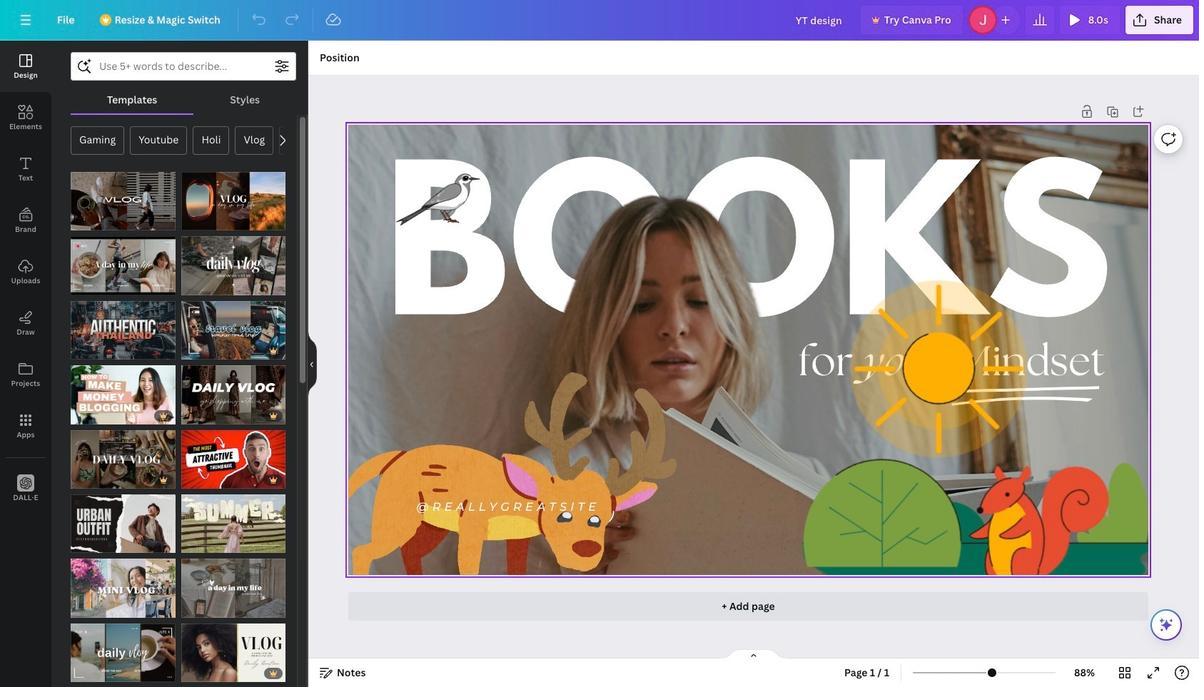 Task type: locate. For each thing, give the bounding box(es) containing it.
playful japanese wagtail image
[[393, 170, 483, 229], [393, 170, 483, 229]]

2 brown minimalist lifestyle daily vlog youtube thumbnail group from the top
[[71, 615, 175, 683]]

2 brown minimalist lifestyle daily vlog youtube thumbnail image from the top
[[71, 624, 175, 683]]

black and brown modern urban outfit recommendations youtube thumbnail image
[[71, 495, 175, 553]]

dark grey minimalist photo travel youtube thumbnail image
[[71, 301, 175, 360]]

big text how to youtube thumbnail group
[[71, 357, 175, 424]]

brown minimalist lifestyle daily vlog youtube thumbnail image
[[71, 237, 175, 295], [71, 624, 175, 683]]

most attractive youtube thumbnail group
[[181, 422, 286, 489]]

neutral elegant minimalist daily vlog youtube thumbnail image
[[181, 237, 286, 295]]

beige minimalist vlog daily routine youtube thumbnail group
[[181, 615, 286, 683]]

show pages image
[[719, 649, 788, 660]]

aesthetic simple vacation trip youtube thumbnail image
[[181, 495, 286, 553]]

0 vertical spatial brown minimalist lifestyle daily vlog youtube thumbnail group
[[71, 228, 175, 295]]

canva assistant image
[[1158, 617, 1175, 634]]

deer animated sticker image
[[328, 259, 681, 619]]

0 vertical spatial brown minimalist lifestyle daily vlog youtube thumbnail image
[[71, 237, 175, 295]]

brown white modern lifestyle vlog youtube thumbnail image
[[71, 430, 175, 489]]

brown minimalist lifestyle daily vlog youtube thumbnail group for neutral elegant minimalist daily vlog youtube thumbnail
[[71, 228, 175, 295]]

brown minimalist lifestyle daily vlog youtube thumbnail group
[[71, 228, 175, 295], [71, 615, 175, 683]]

beige minimalist aesthetic daily vlog youtube thumbnail image
[[181, 559, 286, 618]]

1 brown minimalist lifestyle daily vlog youtube thumbnail group from the top
[[71, 228, 175, 295]]

1 vertical spatial brown minimalist lifestyle daily vlog youtube thumbnail image
[[71, 624, 175, 683]]

white simple mini vlog youtube thumbnail image
[[71, 559, 175, 618]]

brown minimalist lifestyle daily vlog youtube thumbnail image down brown and white simple vlog youtube thumbnail
[[71, 237, 175, 295]]

brown white modern lifestyle vlog youtube thumbnail group
[[71, 422, 175, 489]]

1 vertical spatial brown minimalist lifestyle daily vlog youtube thumbnail group
[[71, 615, 175, 683]]

brown minimalist lifestyle daily vlog youtube thumbnail image for neutral elegant minimalist daily vlog youtube thumbnail brown minimalist lifestyle daily vlog youtube thumbnail group
[[71, 237, 175, 295]]

side panel tab list
[[0, 41, 51, 515]]

animated squirrel outdoors image
[[799, 271, 1159, 631], [799, 271, 1159, 631]]

big text how to youtube thumbnail image
[[71, 366, 175, 424]]

1 brown minimalist lifestyle daily vlog youtube thumbnail image from the top
[[71, 237, 175, 295]]

brown minimalist lifestyle daily vlog youtube thumbnail image down white simple mini vlog youtube thumbnail
[[71, 624, 175, 683]]

brown minimalist lifestyle daily vlog youtube thumbnail image for brown minimalist lifestyle daily vlog youtube thumbnail group for beige minimalist vlog daily routine youtube thumbnail on the bottom left
[[71, 624, 175, 683]]



Task type: describe. For each thing, give the bounding box(es) containing it.
orange yellow minimalist aesthetic a day in my life travel vlog youtube thumbnail group
[[181, 163, 286, 231]]

brown and white simple vlog youtube thumbnail group
[[71, 163, 175, 231]]

neutral elegant minimalist daily vlog youtube thumbnail group
[[181, 228, 286, 295]]

Design title text field
[[784, 6, 855, 34]]

beige minimalist vlog daily routine youtube thumbnail image
[[181, 624, 286, 683]]

brown black elegant aesthetic fashion vlog youtube thumbnail group
[[181, 357, 286, 424]]

most attractive youtube thumbnail image
[[181, 430, 286, 489]]

Zoom button
[[1061, 662, 1108, 684]]

beige minimalist aesthetic daily vlog youtube thumbnail group
[[181, 551, 286, 618]]

hide image
[[308, 330, 317, 398]]

brown minimalist lifestyle daily vlog youtube thumbnail group for beige minimalist vlog daily routine youtube thumbnail on the bottom left
[[71, 615, 175, 683]]

Use 5+ words to describe... search field
[[99, 53, 268, 80]]

brown black elegant aesthetic fashion vlog youtube thumbnail image
[[181, 366, 286, 424]]

main menu bar
[[0, 0, 1199, 41]]

orange yellow minimalist aesthetic a day in my life travel vlog youtube thumbnail image
[[181, 172, 286, 231]]

blue vintage retro travel vlog youtube thumbnail image
[[181, 301, 286, 360]]

blue vintage retro travel vlog youtube thumbnail group
[[181, 293, 286, 360]]

black and brown modern urban outfit recommendations youtube thumbnail group
[[71, 486, 175, 553]]

white simple mini vlog youtube thumbnail group
[[71, 551, 175, 618]]

brown and white simple vlog youtube thumbnail image
[[71, 172, 175, 231]]

dark grey minimalist photo travel youtube thumbnail group
[[71, 293, 175, 360]]

aesthetic simple vacation trip youtube thumbnail group
[[181, 486, 286, 553]]



Task type: vqa. For each thing, say whether or not it's contained in the screenshot.
'Easy'
no



